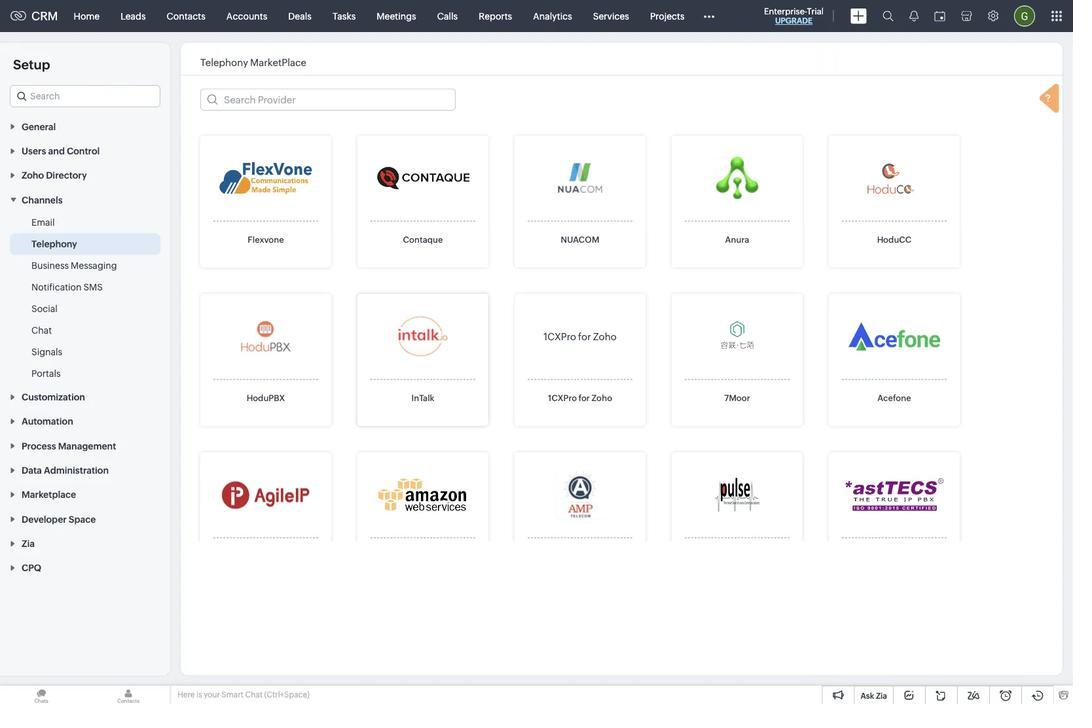 Task type: locate. For each thing, give the bounding box(es) containing it.
signals image
[[909, 10, 919, 22]]

channels region
[[0, 212, 170, 385]]

calls link
[[427, 0, 468, 32]]

customization
[[22, 392, 85, 402]]

sms
[[83, 282, 103, 292]]

directory
[[46, 170, 87, 181]]

enterprise-
[[764, 6, 807, 16]]

contacts
[[167, 11, 205, 21]]

0 horizontal spatial zia
[[22, 539, 35, 549]]

portals link
[[31, 367, 61, 380]]

home link
[[63, 0, 110, 32]]

telephony link
[[31, 237, 77, 250]]

here is your smart chat (ctrl+space)
[[177, 691, 310, 700]]

leads
[[121, 11, 146, 21]]

notification sms
[[31, 282, 103, 292]]

accounts link
[[216, 0, 278, 32]]

management
[[58, 441, 116, 451]]

automation
[[22, 416, 73, 427]]

users and control
[[22, 146, 100, 156]]

Other Modules field
[[695, 6, 723, 27]]

home
[[74, 11, 100, 21]]

1 vertical spatial zia
[[876, 692, 887, 701]]

0 vertical spatial chat
[[31, 325, 52, 335]]

contacts link
[[156, 0, 216, 32]]

calls
[[437, 11, 458, 21]]

chat down social
[[31, 325, 52, 335]]

zia right the ask
[[876, 692, 887, 701]]

meetings
[[377, 11, 416, 21]]

accounts
[[226, 11, 267, 21]]

0 horizontal spatial chat
[[31, 325, 52, 335]]

zia button
[[0, 531, 170, 556]]

email link
[[31, 216, 55, 229]]

1 vertical spatial chat
[[245, 691, 263, 700]]

signals
[[31, 347, 62, 357]]

developer space
[[22, 514, 96, 525]]

users and control button
[[0, 138, 170, 163]]

tasks link
[[322, 0, 366, 32]]

customization button
[[0, 385, 170, 409]]

zia up cpq
[[22, 539, 35, 549]]

business messaging
[[31, 260, 117, 271]]

automation button
[[0, 409, 170, 433]]

email
[[31, 217, 55, 227]]

business
[[31, 260, 69, 271]]

social link
[[31, 302, 57, 315]]

0 vertical spatial zia
[[22, 539, 35, 549]]

signals link
[[31, 345, 62, 358]]

chat right smart
[[245, 691, 263, 700]]

1 horizontal spatial chat
[[245, 691, 263, 700]]

profile element
[[1006, 0, 1043, 32]]

space
[[69, 514, 96, 525]]

zoho directory
[[22, 170, 87, 181]]

smart
[[222, 691, 244, 700]]

1 horizontal spatial zia
[[876, 692, 887, 701]]

upgrade
[[775, 16, 813, 25]]

contacts image
[[87, 686, 170, 705]]

crm
[[31, 9, 58, 23]]

zoho
[[22, 170, 44, 181]]

deals link
[[278, 0, 322, 32]]

developer space button
[[0, 507, 170, 531]]

developer
[[22, 514, 67, 525]]

zia inside "dropdown button"
[[22, 539, 35, 549]]

zia
[[22, 539, 35, 549], [876, 692, 887, 701]]

portals
[[31, 368, 61, 379]]

chat
[[31, 325, 52, 335], [245, 691, 263, 700]]

reports
[[479, 11, 512, 21]]

messaging
[[71, 260, 117, 271]]

administration
[[44, 465, 109, 476]]

profile image
[[1014, 6, 1035, 27]]

data
[[22, 465, 42, 476]]

ask
[[861, 692, 874, 701]]

general
[[22, 121, 56, 132]]

projects link
[[640, 0, 695, 32]]

search image
[[883, 10, 894, 22]]

None field
[[10, 85, 160, 107]]

channels
[[22, 195, 63, 205]]

enterprise-trial upgrade
[[764, 6, 824, 25]]

channels button
[[0, 187, 170, 212]]

services link
[[583, 0, 640, 32]]



Task type: describe. For each thing, give the bounding box(es) containing it.
search element
[[875, 0, 902, 32]]

reports link
[[468, 0, 523, 32]]

Search text field
[[10, 86, 160, 107]]

projects
[[650, 11, 685, 21]]

here
[[177, 691, 195, 700]]

signals element
[[902, 0, 926, 32]]

tasks
[[333, 11, 356, 21]]

process management button
[[0, 433, 170, 458]]

analytics
[[533, 11, 572, 21]]

is
[[196, 691, 202, 700]]

analytics link
[[523, 0, 583, 32]]

services
[[593, 11, 629, 21]]

ask zia
[[861, 692, 887, 701]]

trial
[[807, 6, 824, 16]]

calendar image
[[934, 11, 945, 21]]

crm link
[[10, 9, 58, 23]]

chats image
[[0, 686, 82, 705]]

data administration
[[22, 465, 109, 476]]

general button
[[0, 114, 170, 138]]

cpq button
[[0, 556, 170, 580]]

telephony
[[31, 239, 77, 249]]

and
[[48, 146, 65, 156]]

chat inside channels region
[[31, 325, 52, 335]]

marketplace
[[22, 490, 76, 500]]

process
[[22, 441, 56, 451]]

data administration button
[[0, 458, 170, 482]]

business messaging link
[[31, 259, 117, 272]]

social
[[31, 303, 57, 314]]

leads link
[[110, 0, 156, 32]]

marketplace button
[[0, 482, 170, 507]]

notification sms link
[[31, 280, 103, 294]]

meetings link
[[366, 0, 427, 32]]

setup
[[13, 57, 50, 72]]

(ctrl+space)
[[264, 691, 310, 700]]

chat link
[[31, 324, 52, 337]]

users
[[22, 146, 46, 156]]

zoho directory button
[[0, 163, 170, 187]]

cpq
[[22, 563, 41, 574]]

deals
[[288, 11, 312, 21]]

notification
[[31, 282, 82, 292]]

create menu image
[[851, 8, 867, 24]]

process management
[[22, 441, 116, 451]]

control
[[67, 146, 100, 156]]

your
[[204, 691, 220, 700]]

create menu element
[[843, 0, 875, 32]]



Task type: vqa. For each thing, say whether or not it's contained in the screenshot.
Records
no



